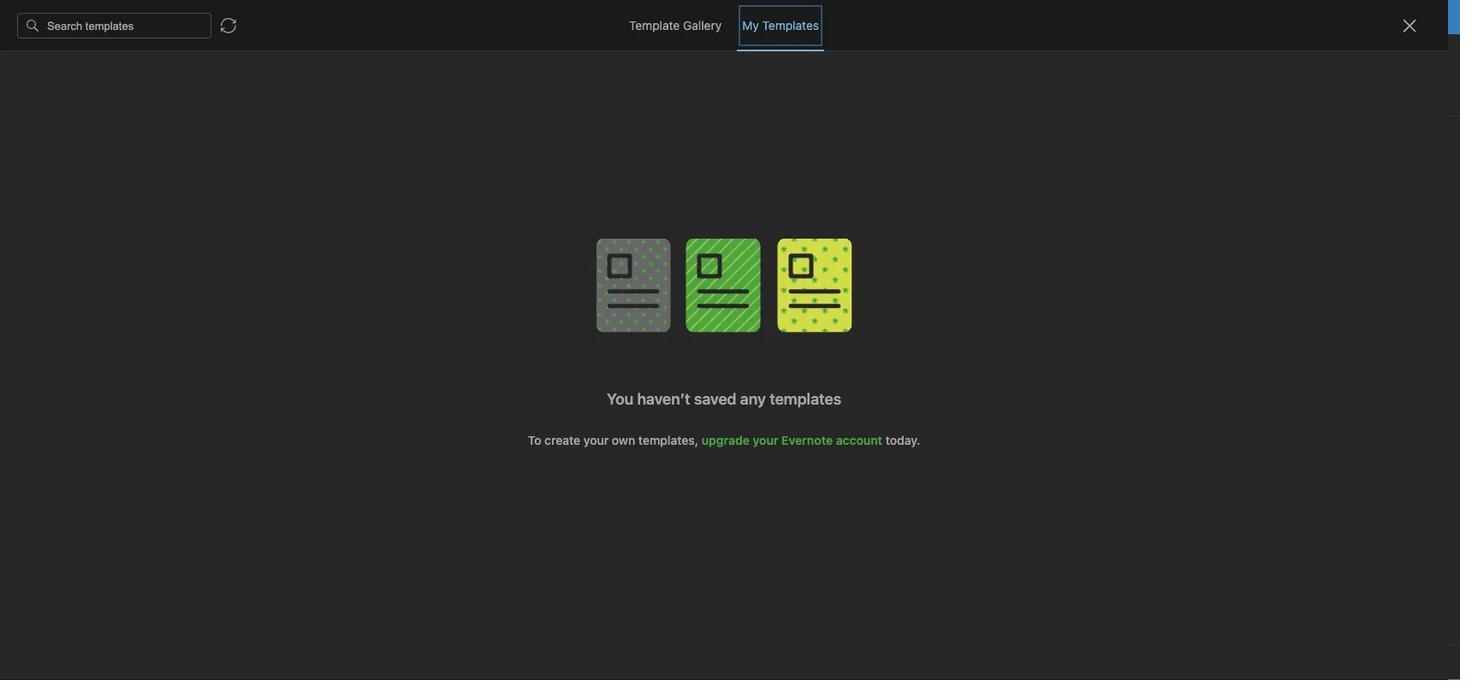 Task type: locate. For each thing, give the bounding box(es) containing it.
note window element
[[0, 0, 1461, 681]]

try
[[551, 10, 570, 24]]

notebook
[[631, 48, 682, 61]]

Note Editor text field
[[0, 0, 1461, 681]]

share
[[1372, 48, 1405, 62]]

0 horizontal spatial task
[[228, 664, 253, 678]]

1 horizontal spatial task
[[274, 664, 299, 678]]

expand note image
[[544, 45, 564, 65]]

for
[[678, 10, 694, 24]]

settings image
[[175, 14, 195, 34]]

sync
[[732, 10, 760, 24]]

task
[[228, 664, 253, 678], [274, 664, 299, 678]]

2
[[302, 664, 309, 678]]

free:
[[698, 10, 726, 24]]

-
[[265, 664, 270, 678]]

task right the -
[[274, 664, 299, 678]]

you
[[1325, 48, 1343, 61]]

task left 1
[[228, 664, 253, 678]]

only
[[1298, 48, 1322, 61]]

all
[[802, 10, 815, 24]]

only you
[[1298, 48, 1343, 61]]

1 task from the left
[[228, 664, 253, 678]]

anytime.
[[936, 10, 983, 24]]

across
[[763, 10, 799, 24]]

None search field
[[22, 50, 183, 80]]



Task type: vqa. For each thing, say whether or not it's contained in the screenshot.
4th row from the top
no



Task type: describe. For each thing, give the bounding box(es) containing it.
cancel
[[895, 10, 933, 24]]

first notebook button
[[584, 43, 688, 67]]

first notebook
[[605, 48, 682, 61]]

Search text field
[[22, 50, 183, 80]]

share button
[[1357, 41, 1420, 68]]

task 1 - task 2 button
[[205, 630, 519, 681]]

your
[[818, 10, 842, 24]]

task 1 - task 2
[[228, 664, 309, 678]]

personal
[[626, 10, 675, 24]]

devices.
[[846, 10, 892, 24]]

try evernote personal for free: sync across all your devices. cancel anytime.
[[551, 10, 983, 24]]

1
[[256, 664, 262, 678]]

evernote
[[573, 10, 623, 24]]

first
[[605, 48, 628, 61]]

2 task from the left
[[274, 664, 299, 678]]



